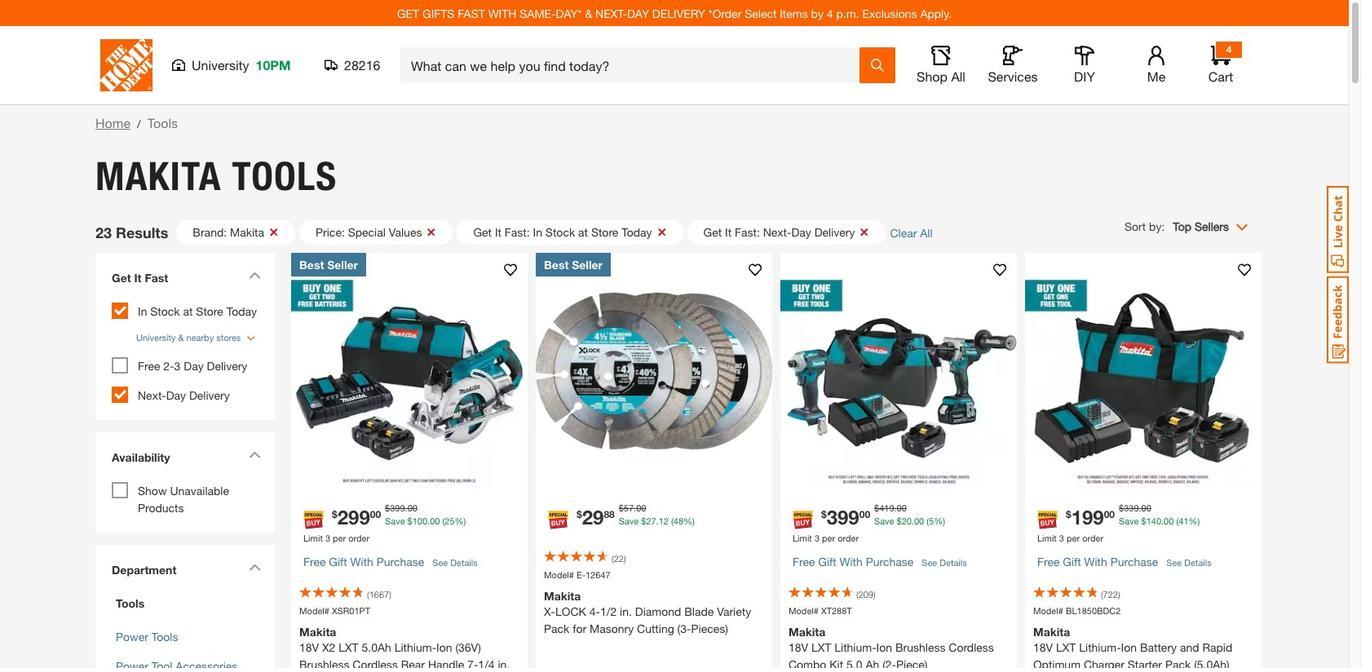 Task type: locate. For each thing, give the bounding box(es) containing it.
) for 399
[[874, 589, 876, 599]]

order down $ 399 00
[[838, 533, 859, 544]]

1 horizontal spatial limit
[[793, 533, 812, 544]]

1 vertical spatial stock
[[150, 304, 180, 318]]

0 vertical spatial next-
[[763, 225, 792, 239]]

save inside $ 339 . 00 save $ 140 . 00 ( 41 %) limit 3 per order
[[1119, 516, 1139, 526]]

1 horizontal spatial free gift with purchase see details
[[793, 555, 967, 569]]

lxt for 199
[[1056, 641, 1076, 655]]

20
[[902, 516, 912, 526]]

0 horizontal spatial 399
[[390, 502, 405, 513]]

1 vertical spatial brushless
[[299, 658, 349, 668]]

1 horizontal spatial details
[[940, 557, 967, 568]]

see details button
[[433, 548, 478, 578], [922, 548, 967, 578], [1167, 548, 1212, 578]]

1 horizontal spatial best seller
[[544, 258, 603, 272]]

see details button down 5
[[922, 548, 967, 578]]

2 lxt from the left
[[812, 641, 831, 655]]

1 best from the left
[[299, 258, 324, 272]]

1 vertical spatial caret icon image
[[249, 451, 261, 458]]

1 vertical spatial delivery
[[207, 358, 247, 372]]

tools
[[147, 115, 178, 131], [232, 153, 337, 200], [116, 596, 145, 610], [152, 629, 178, 643]]

2 ion from the left
[[877, 641, 892, 655]]

caret icon image inside department link
[[249, 563, 261, 571]]

in stock at store today link
[[138, 304, 257, 318]]

next-day delivery link
[[138, 388, 230, 402]]

see details button for 199
[[1167, 548, 1212, 578]]

0 vertical spatial university
[[192, 57, 249, 73]]

with for 199
[[1084, 555, 1107, 569]]

gift for 199
[[1063, 555, 1081, 569]]

lithium- inside makita 18v lxt lithium-ion brushless cordless combo kit 5.0 ah (2-piece)
[[835, 641, 877, 655]]

limit inside $ 399 . 00 save $ 100 . 00 ( 25 %) limit 3 per order
[[303, 533, 323, 544]]

& right day*
[[585, 6, 592, 20]]

1 gift from the left
[[329, 555, 347, 569]]

purchase for 399
[[866, 555, 914, 569]]

shop
[[917, 69, 948, 84]]

0 horizontal spatial details
[[450, 557, 478, 568]]

3 free gift with purchase see details from the left
[[1037, 555, 1212, 569]]

2 see from the left
[[922, 557, 937, 568]]

fast:
[[505, 225, 530, 239], [735, 225, 760, 239]]

1 horizontal spatial next-
[[763, 225, 792, 239]]

2 horizontal spatial lxt
[[1056, 641, 1076, 655]]

free up model# bl1850bdc2
[[1037, 555, 1060, 569]]

brand: makita button
[[176, 220, 295, 245]]

2 free gift with purchase button from the left
[[793, 546, 914, 578]]

0 horizontal spatial limit
[[303, 533, 323, 544]]

ion inside makita 18v lxt lithium-ion brushless cordless combo kit 5.0 ah (2-piece)
[[877, 641, 892, 655]]

purchase up 1667
[[377, 555, 424, 569]]

lxt inside makita 18v lxt lithium-ion brushless cordless combo kit 5.0 ah (2-piece)
[[812, 641, 831, 655]]

3 caret icon image from the top
[[249, 563, 261, 571]]

$ 29 88
[[577, 506, 615, 529]]

1 horizontal spatial 4
[[1226, 43, 1232, 55]]

2 per from the left
[[822, 533, 835, 544]]

home / tools
[[95, 115, 178, 131]]

3 purchase from the left
[[1111, 555, 1158, 569]]

. right $ 199 00
[[1139, 502, 1142, 513]]

2 order from the left
[[838, 533, 859, 544]]

ion inside makita 18v lxt lithium-ion battery and rapid optimum charger starter pack (5.0ah)
[[1121, 641, 1137, 655]]

save down 339
[[1119, 516, 1139, 526]]

3 up model# bl1850bdc2
[[1059, 533, 1064, 544]]

at
[[578, 225, 588, 239], [183, 304, 193, 318]]

details for 199
[[1185, 557, 1212, 568]]

makita
[[95, 153, 222, 200], [230, 225, 264, 239], [544, 589, 581, 603], [299, 625, 336, 639], [789, 625, 826, 639], [1033, 625, 1070, 639]]

get it fast: in stock at store today button
[[457, 220, 683, 245]]

3 limit from the left
[[1037, 533, 1057, 544]]

order down $ 299 00
[[348, 533, 370, 544]]

price:
[[316, 225, 345, 239]]

1 save from the left
[[385, 516, 405, 526]]

1 best seller from the left
[[299, 258, 358, 272]]

free for 399
[[793, 555, 815, 569]]

pack down the and
[[1165, 658, 1191, 668]]

1 free gift with purchase button from the left
[[303, 546, 424, 578]]

makita inside makita 18v lxt lithium-ion battery and rapid optimum charger starter pack (5.0ah)
[[1033, 625, 1070, 639]]

18v inside makita 18v lxt lithium-ion battery and rapid optimum charger starter pack (5.0ah)
[[1033, 641, 1053, 655]]

1 order from the left
[[348, 533, 370, 544]]

cordless inside makita 18v lxt lithium-ion brushless cordless combo kit 5.0 ah (2-piece)
[[949, 641, 994, 655]]

0 horizontal spatial at
[[183, 304, 193, 318]]

0 horizontal spatial store
[[196, 304, 223, 318]]

0 horizontal spatial with
[[350, 555, 373, 569]]

&
[[585, 6, 592, 20], [178, 332, 184, 343]]

starter
[[1128, 658, 1162, 668]]

2 caret icon image from the top
[[249, 451, 261, 458]]

( inside $ 339 . 00 save $ 140 . 00 ( 41 %) limit 3 per order
[[1177, 516, 1179, 526]]

00 left 25
[[430, 516, 440, 526]]

limit up model# xt288t
[[793, 533, 812, 544]]

2 lithium- from the left
[[835, 641, 877, 655]]

399 inside $ 399 . 00 save $ 100 . 00 ( 25 %) limit 3 per order
[[390, 502, 405, 513]]

0 horizontal spatial purchase
[[377, 555, 424, 569]]

free up model# xsr01pt
[[303, 555, 326, 569]]

. right $ 299 00
[[405, 502, 408, 513]]

00 left the 419
[[859, 509, 870, 521]]

0 vertical spatial pack
[[544, 622, 570, 636]]

%) right 140
[[1189, 516, 1200, 526]]

save left 100
[[385, 516, 405, 526]]

order inside $ 339 . 00 save $ 140 . 00 ( 41 %) limit 3 per order
[[1083, 533, 1104, 544]]

3 up model# xsr01pt
[[325, 533, 330, 544]]

delivery left 'clear'
[[815, 225, 855, 239]]

$ inside $ 199 00
[[1066, 509, 1071, 521]]

delivery down free 2-3 day delivery link
[[189, 388, 230, 402]]

209
[[859, 589, 874, 599]]

2 horizontal spatial details
[[1185, 557, 1212, 568]]

diy
[[1074, 69, 1095, 84]]

4 inside the cart 4
[[1226, 43, 1232, 55]]

delivery
[[652, 6, 705, 20]]

0 horizontal spatial it
[[134, 271, 142, 285]]

1 per from the left
[[333, 533, 346, 544]]

2 %) from the left
[[684, 516, 695, 526]]

gift down 199 at the right of the page
[[1063, 555, 1081, 569]]

0 horizontal spatial 4
[[827, 6, 833, 20]]

tools up power
[[116, 596, 145, 610]]

stock
[[546, 225, 575, 239], [150, 304, 180, 318]]

fast: for in
[[505, 225, 530, 239]]

2 seller from the left
[[572, 258, 603, 272]]

department link
[[104, 553, 267, 586]]

live chat image
[[1327, 186, 1349, 273]]

2 see details button from the left
[[922, 548, 967, 578]]

1 horizontal spatial today
[[622, 225, 652, 239]]

0 vertical spatial in
[[533, 225, 542, 239]]

2 fast: from the left
[[735, 225, 760, 239]]

power tools link
[[116, 629, 178, 643]]

2 horizontal spatial ion
[[1121, 641, 1137, 655]]

limit inside $ 339 . 00 save $ 140 . 00 ( 41 %) limit 3 per order
[[1037, 533, 1057, 544]]

save inside $ 57 . 00 save $ 27 . 12 ( 48 %)
[[619, 516, 639, 526]]

3 18v from the left
[[1033, 641, 1053, 655]]

details
[[450, 557, 478, 568], [940, 557, 967, 568], [1185, 557, 1212, 568]]

1 vertical spatial 4
[[1226, 43, 1232, 55]]

0 vertical spatial all
[[951, 69, 966, 84]]

order
[[348, 533, 370, 544], [838, 533, 859, 544], [1083, 533, 1104, 544]]

. left 48
[[656, 516, 659, 526]]

0 horizontal spatial gift
[[329, 555, 347, 569]]

. left 5
[[912, 516, 914, 526]]

0 horizontal spatial order
[[348, 533, 370, 544]]

makita up optimum
[[1033, 625, 1070, 639]]

per for 399
[[822, 533, 835, 544]]

caret icon image inside get it fast link
[[249, 272, 261, 279]]

free gift with purchase see details up 209
[[793, 555, 967, 569]]

3 save from the left
[[874, 516, 894, 526]]

cart
[[1209, 69, 1233, 84]]

88
[[604, 509, 615, 521]]

2 horizontal spatial with
[[1084, 555, 1107, 569]]

lxt up 'combo'
[[812, 641, 831, 655]]

brushless up piece)
[[896, 641, 946, 655]]

299
[[337, 506, 370, 529]]

1 horizontal spatial in
[[533, 225, 542, 239]]

model# for 199
[[1033, 605, 1063, 616]]

makita 18v lxt lithium-ion brushless cordless combo kit 5.0 ah (2-piece)
[[789, 625, 994, 668]]

model# bl1850bdc2
[[1033, 605, 1121, 616]]

4 save from the left
[[1119, 516, 1139, 526]]

lithium- up "5.0"
[[835, 641, 877, 655]]

lithium-
[[395, 641, 436, 655], [835, 641, 877, 655], [1079, 641, 1121, 655]]

ion up handle
[[436, 641, 452, 655]]

get
[[473, 225, 492, 239], [704, 225, 722, 239], [112, 271, 131, 285]]

with up ( 722 )
[[1084, 555, 1107, 569]]

1 horizontal spatial 399
[[827, 506, 859, 529]]

00 right 57
[[636, 502, 646, 513]]

limit up model# xsr01pt
[[303, 533, 323, 544]]

1 vertical spatial cordless
[[353, 658, 398, 668]]

per down $ 399 00
[[822, 533, 835, 544]]

next- inside 'get it fast: next-day delivery' button
[[763, 225, 792, 239]]

0 horizontal spatial in
[[138, 304, 147, 318]]

0 horizontal spatial all
[[920, 226, 933, 239]]

2 horizontal spatial free gift with purchase see details
[[1037, 555, 1212, 569]]

fast
[[145, 271, 168, 285]]

1 purchase from the left
[[377, 555, 424, 569]]

kit
[[830, 658, 844, 668]]

/
[[137, 117, 141, 131]]

$
[[385, 502, 390, 513], [619, 502, 624, 513], [874, 502, 879, 513], [1119, 502, 1124, 513], [332, 509, 337, 521], [577, 509, 582, 521], [821, 509, 827, 521], [1066, 509, 1071, 521], [408, 516, 413, 526], [641, 516, 646, 526], [897, 516, 902, 526], [1142, 516, 1147, 526]]

2 save from the left
[[619, 516, 639, 526]]

0 horizontal spatial best seller
[[299, 258, 358, 272]]

see down the 41 at the bottom right of page
[[1167, 557, 1182, 568]]

lithium- up rear
[[395, 641, 436, 655]]

save inside $ 419 . 00 save $ 20 . 00 ( 5 %) limit 3 per order
[[874, 516, 894, 526]]

limit inside $ 419 . 00 save $ 20 . 00 ( 5 %) limit 3 per order
[[793, 533, 812, 544]]

at inside button
[[578, 225, 588, 239]]

1 horizontal spatial pack
[[1165, 658, 1191, 668]]

1 horizontal spatial cordless
[[949, 641, 994, 655]]

pack inside makita 18v lxt lithium-ion battery and rapid optimum charger starter pack (5.0ah)
[[1165, 658, 1191, 668]]

show
[[138, 483, 167, 497]]

1 vertical spatial pack
[[1165, 658, 1191, 668]]

1 see from the left
[[433, 557, 448, 568]]

free gift with purchase see details up 722
[[1037, 555, 1212, 569]]

availability
[[112, 450, 170, 464]]

lxt right x2
[[339, 641, 359, 655]]

brushless down x2
[[299, 658, 349, 668]]

tools inside 'link'
[[116, 596, 145, 610]]

2 horizontal spatial free gift with purchase button
[[1037, 546, 1158, 578]]

save inside $ 399 . 00 save $ 100 . 00 ( 25 %) limit 3 per order
[[385, 516, 405, 526]]

it for get it fast: next-day delivery
[[725, 225, 732, 239]]

0 horizontal spatial see details button
[[433, 548, 478, 578]]

2 horizontal spatial it
[[725, 225, 732, 239]]

makita tools
[[95, 153, 337, 200]]

1 horizontal spatial seller
[[572, 258, 603, 272]]

0 horizontal spatial lxt
[[339, 641, 359, 655]]

1 horizontal spatial free gift with purchase button
[[793, 546, 914, 578]]

1 fast: from the left
[[505, 225, 530, 239]]

3 see from the left
[[1167, 557, 1182, 568]]

1 horizontal spatial brushless
[[896, 641, 946, 655]]

best for save
[[299, 258, 324, 272]]

variety
[[717, 605, 751, 619]]

1 horizontal spatial 18v
[[789, 641, 808, 655]]

day*
[[556, 6, 582, 20]]

3 with from the left
[[1084, 555, 1107, 569]]

18v
[[299, 641, 319, 655], [789, 641, 808, 655], [1033, 641, 1053, 655]]

00 inside $ 57 . 00 save $ 27 . 12 ( 48 %)
[[636, 502, 646, 513]]

18v up optimum
[[1033, 641, 1053, 655]]

7-
[[467, 658, 478, 668]]

delivery down stores
[[207, 358, 247, 372]]

%) inside $ 399 . 00 save $ 100 . 00 ( 25 %) limit 3 per order
[[455, 516, 466, 526]]

3 ion from the left
[[1121, 641, 1137, 655]]

day inside button
[[792, 225, 811, 239]]

model# left xt288t
[[789, 605, 819, 616]]

%) inside $ 419 . 00 save $ 20 . 00 ( 5 %) limit 3 per order
[[934, 516, 945, 526]]

purchase up 209
[[866, 555, 914, 569]]

lock
[[555, 605, 586, 619]]

1 vertical spatial university
[[136, 332, 176, 343]]

2 horizontal spatial order
[[1083, 533, 1104, 544]]

see details button down 25
[[433, 548, 478, 578]]

makita down /
[[95, 153, 222, 200]]

0 horizontal spatial &
[[178, 332, 184, 343]]

caret icon image for availability
[[249, 451, 261, 458]]

model# left xsr01pt
[[299, 605, 329, 616]]

2 free gift with purchase see details from the left
[[793, 555, 967, 569]]

$ inside $ 399 00
[[821, 509, 827, 521]]

1 horizontal spatial lithium-
[[835, 641, 877, 655]]

1 lithium- from the left
[[395, 641, 436, 655]]

caret icon image inside 'availability' link
[[249, 451, 261, 458]]

2 limit from the left
[[793, 533, 812, 544]]

pack inside makita x-lock 4-1/2 in. diamond blade variety pack for masonry cutting (3-pieces)
[[544, 622, 570, 636]]

18v left x2
[[299, 641, 319, 655]]

ion inside makita 18v x2 lxt 5.0ah lithium-ion (36v) brushless cordless rear handle 7-1/4 in
[[436, 641, 452, 655]]

. left 25
[[427, 516, 430, 526]]

rapid
[[1203, 641, 1233, 655]]

it for get it fast
[[134, 271, 142, 285]]

3 for 199
[[1059, 533, 1064, 544]]

the home depot logo image
[[100, 39, 153, 91]]

university & nearby stores
[[136, 332, 241, 343]]

3 %) from the left
[[934, 516, 945, 526]]

ion up (2-
[[877, 641, 892, 655]]

free gift with purchase see details for 199
[[1037, 555, 1212, 569]]

see down 5
[[922, 557, 937, 568]]

3 order from the left
[[1083, 533, 1104, 544]]

lithium- inside makita 18v x2 lxt 5.0ah lithium-ion (36v) brushless cordless rear handle 7-1/4 in
[[395, 641, 436, 655]]

1 horizontal spatial &
[[585, 6, 592, 20]]

model# xt288t
[[789, 605, 852, 616]]

makita inside makita x-lock 4-1/2 in. diamond blade variety pack for masonry cutting (3-pieces)
[[544, 589, 581, 603]]

get gifts fast with same-day* & next-day delivery *order select items by 4 p.m. exclusions apply.
[[397, 6, 952, 20]]

2 18v from the left
[[789, 641, 808, 655]]

399 right $ 299 00
[[390, 502, 405, 513]]

1 details from the left
[[450, 557, 478, 568]]

next-day delivery
[[138, 388, 230, 402]]

pack down "x-"
[[544, 622, 570, 636]]

seller down price:
[[327, 258, 358, 272]]

00 left 100
[[370, 509, 381, 521]]

tools link
[[112, 594, 259, 611]]

limit
[[303, 533, 323, 544], [793, 533, 812, 544], [1037, 533, 1057, 544]]

1 seller from the left
[[327, 258, 358, 272]]

free gift with purchase see details for 299
[[303, 555, 478, 569]]

sellers
[[1195, 219, 1229, 233]]

0 horizontal spatial free gift with purchase see details
[[303, 555, 478, 569]]

university up 2-
[[136, 332, 176, 343]]

18v up 'combo'
[[789, 641, 808, 655]]

18v inside makita 18v lxt lithium-ion brushless cordless combo kit 5.0 ah (2-piece)
[[789, 641, 808, 655]]

all right 'clear'
[[920, 226, 933, 239]]

3 free gift with purchase button from the left
[[1037, 546, 1158, 578]]

makita for makita 18v lxt lithium-ion battery and rapid optimum charger starter pack (5.0ah)
[[1033, 625, 1070, 639]]

makita up x2
[[299, 625, 336, 639]]

0 vertical spatial day
[[792, 225, 811, 239]]

3 per from the left
[[1067, 533, 1080, 544]]

1 vertical spatial all
[[920, 226, 933, 239]]

free gift with purchase button up the ( 209 )
[[793, 546, 914, 578]]

ion
[[436, 641, 452, 655], [877, 641, 892, 655], [1121, 641, 1137, 655]]

all inside button
[[920, 226, 933, 239]]

0 horizontal spatial per
[[333, 533, 346, 544]]

university for university & nearby stores
[[136, 332, 176, 343]]

order inside $ 399 . 00 save $ 100 . 00 ( 25 %) limit 3 per order
[[348, 533, 370, 544]]

makita up lock
[[544, 589, 581, 603]]

. left the 41 at the bottom right of page
[[1162, 516, 1164, 526]]

3 lithium- from the left
[[1079, 641, 1121, 655]]

1 lxt from the left
[[339, 641, 359, 655]]

diy button
[[1059, 46, 1111, 85]]

%) for 199
[[1189, 516, 1200, 526]]

0 horizontal spatial ion
[[436, 641, 452, 655]]

2 with from the left
[[840, 555, 863, 569]]

model# for 399
[[789, 605, 819, 616]]

with up the ( 209 )
[[840, 555, 863, 569]]

2 horizontal spatial see details button
[[1167, 548, 1212, 578]]

0 horizontal spatial pack
[[544, 622, 570, 636]]

per down 199 at the right of the page
[[1067, 533, 1080, 544]]

free up model# xt288t
[[793, 555, 815, 569]]

2 horizontal spatial lithium-
[[1079, 641, 1121, 655]]

2 horizontal spatial per
[[1067, 533, 1080, 544]]

tools right /
[[147, 115, 178, 131]]

free gift with purchase button for 399
[[793, 546, 914, 578]]

makita inside makita 18v x2 lxt 5.0ah lithium-ion (36v) brushless cordless rear handle 7-1/4 in
[[299, 625, 336, 639]]

brand: makita
[[193, 225, 264, 239]]

1 horizontal spatial see
[[922, 557, 937, 568]]

.
[[405, 502, 408, 513], [634, 502, 636, 513], [894, 502, 897, 513], [1139, 502, 1142, 513], [427, 516, 430, 526], [656, 516, 659, 526], [912, 516, 914, 526], [1162, 516, 1164, 526]]

0 vertical spatial at
[[578, 225, 588, 239]]

199
[[1071, 506, 1104, 529]]

1 horizontal spatial per
[[822, 533, 835, 544]]

seller down "get it fast: in stock at store today" button
[[572, 258, 603, 272]]

free for 199
[[1037, 555, 1060, 569]]

18v for 299
[[299, 641, 319, 655]]

seller for save
[[327, 258, 358, 272]]

see details button for 299
[[433, 548, 478, 578]]

0 horizontal spatial best
[[299, 258, 324, 272]]

00
[[408, 502, 418, 513], [636, 502, 646, 513], [897, 502, 907, 513], [1142, 502, 1152, 513], [370, 509, 381, 521], [859, 509, 870, 521], [1104, 509, 1115, 521], [430, 516, 440, 526], [914, 516, 924, 526], [1164, 516, 1174, 526]]

1 limit from the left
[[303, 533, 323, 544]]

1 vertical spatial store
[[196, 304, 223, 318]]

best seller down price:
[[299, 258, 358, 272]]

details for 299
[[450, 557, 478, 568]]

per inside $ 419 . 00 save $ 20 . 00 ( 5 %) limit 3 per order
[[822, 533, 835, 544]]

charger
[[1084, 658, 1125, 668]]

0 horizontal spatial 18v
[[299, 641, 319, 655]]

1 horizontal spatial lxt
[[812, 641, 831, 655]]

sort by: top sellers
[[1125, 219, 1229, 233]]

%) right 20
[[934, 516, 945, 526]]

$ 199 00
[[1066, 506, 1115, 529]]

gift down $ 399 00
[[818, 555, 837, 569]]

3 lxt from the left
[[1056, 641, 1076, 655]]

bl1850bdc2
[[1066, 605, 1121, 616]]

4 %) from the left
[[1189, 516, 1200, 526]]

per inside $ 399 . 00 save $ 100 . 00 ( 25 %) limit 3 per order
[[333, 533, 346, 544]]

18v inside makita 18v x2 lxt 5.0ah lithium-ion (36v) brushless cordless rear handle 7-1/4 in
[[299, 641, 319, 655]]

)
[[624, 553, 626, 564], [389, 589, 391, 599], [874, 589, 876, 599], [1118, 589, 1120, 599]]

00 left 5
[[914, 516, 924, 526]]

1 free gift with purchase see details from the left
[[303, 555, 478, 569]]

per for 199
[[1067, 533, 1080, 544]]

0 horizontal spatial stock
[[150, 304, 180, 318]]

2 horizontal spatial limit
[[1037, 533, 1057, 544]]

all inside button
[[951, 69, 966, 84]]

cordless inside makita 18v x2 lxt 5.0ah lithium-ion (36v) brushless cordless rear handle 7-1/4 in
[[353, 658, 398, 668]]

1 horizontal spatial order
[[838, 533, 859, 544]]

0 vertical spatial stock
[[546, 225, 575, 239]]

4 up cart
[[1226, 43, 1232, 55]]

lxt inside makita 18v lxt lithium-ion battery and rapid optimum charger starter pack (5.0ah)
[[1056, 641, 1076, 655]]

1 horizontal spatial get
[[473, 225, 492, 239]]

2 purchase from the left
[[866, 555, 914, 569]]

3 see details button from the left
[[1167, 548, 1212, 578]]

3 gift from the left
[[1063, 555, 1081, 569]]

3 up next-day delivery
[[174, 358, 181, 372]]

27
[[646, 516, 656, 526]]

free gift with purchase button up ( 722 )
[[1037, 546, 1158, 578]]

3 inside $ 339 . 00 save $ 140 . 00 ( 41 %) limit 3 per order
[[1059, 533, 1064, 544]]

with up ( 1667 )
[[350, 555, 373, 569]]

1 horizontal spatial at
[[578, 225, 588, 239]]

order down $ 199 00
[[1083, 533, 1104, 544]]

services
[[988, 69, 1038, 84]]

0 horizontal spatial cordless
[[353, 658, 398, 668]]

%) right 100
[[455, 516, 466, 526]]

%) inside $ 339 . 00 save $ 140 . 00 ( 41 %) limit 3 per order
[[1189, 516, 1200, 526]]

1 with from the left
[[350, 555, 373, 569]]

140
[[1147, 516, 1162, 526]]

1 caret icon image from the top
[[249, 272, 261, 279]]

best down price:
[[299, 258, 324, 272]]

see
[[433, 557, 448, 568], [922, 557, 937, 568], [1167, 557, 1182, 568]]

lithium- inside makita 18v lxt lithium-ion battery and rapid optimum charger starter pack (5.0ah)
[[1079, 641, 1121, 655]]

0 horizontal spatial seller
[[327, 258, 358, 272]]

1 18v from the left
[[299, 641, 319, 655]]

best seller down "get it fast: in stock at store today" button
[[544, 258, 603, 272]]

%) right 12
[[684, 516, 695, 526]]

100
[[413, 516, 427, 526]]

3 inside $ 419 . 00 save $ 20 . 00 ( 5 %) limit 3 per order
[[815, 533, 820, 544]]

3 details from the left
[[1185, 557, 1212, 568]]

0 horizontal spatial fast:
[[505, 225, 530, 239]]

2 horizontal spatial 18v
[[1033, 641, 1053, 655]]

lxt up optimum
[[1056, 641, 1076, 655]]

1 horizontal spatial it
[[495, 225, 502, 239]]

1 horizontal spatial store
[[591, 225, 619, 239]]

order inside $ 419 . 00 save $ 20 . 00 ( 5 %) limit 3 per order
[[838, 533, 859, 544]]

) for 199
[[1118, 589, 1120, 599]]

2 horizontal spatial see
[[1167, 557, 1182, 568]]

ah
[[866, 658, 879, 668]]

2 details from the left
[[940, 557, 967, 568]]

1 horizontal spatial gift
[[818, 555, 837, 569]]

best
[[299, 258, 324, 272], [544, 258, 569, 272]]

0 vertical spatial cordless
[[949, 641, 994, 655]]

1 horizontal spatial stock
[[546, 225, 575, 239]]

today inside button
[[622, 225, 652, 239]]

3 for 299
[[325, 533, 330, 544]]

0 horizontal spatial brushless
[[299, 658, 349, 668]]

order for 399
[[838, 533, 859, 544]]

best down get it fast: in stock at store today
[[544, 258, 569, 272]]

00 inside $ 299 00
[[370, 509, 381, 521]]

3 up model# xt288t
[[815, 533, 820, 544]]

1 vertical spatial at
[[183, 304, 193, 318]]

me
[[1147, 69, 1166, 84]]

1 vertical spatial next-
[[138, 388, 166, 402]]

2 best from the left
[[544, 258, 569, 272]]

caret icon image
[[249, 272, 261, 279], [249, 451, 261, 458], [249, 563, 261, 571]]

18v x2 lxt 5.0ah lithium-ion (36v) brushless cordless rear handle 7-1/4 in. circular saw kit image
[[291, 253, 528, 489]]

save for 199
[[1119, 516, 1139, 526]]

gift down 299
[[329, 555, 347, 569]]

makita for makita 18v x2 lxt 5.0ah lithium-ion (36v) brushless cordless rear handle 7-1/4 in
[[299, 625, 336, 639]]

0 vertical spatial today
[[622, 225, 652, 239]]

& left nearby
[[178, 332, 184, 343]]

unavailable
[[170, 483, 229, 497]]

3
[[174, 358, 181, 372], [325, 533, 330, 544], [815, 533, 820, 544], [1059, 533, 1064, 544]]

gifts
[[423, 6, 455, 20]]

get for get it fast
[[112, 271, 131, 285]]

2 best seller from the left
[[544, 258, 603, 272]]

best for 29
[[544, 258, 569, 272]]

university left the 10pm
[[192, 57, 249, 73]]

399 left the 419
[[827, 506, 859, 529]]

1 ion from the left
[[436, 641, 452, 655]]

makita inside makita 18v lxt lithium-ion brushless cordless combo kit 5.0 ah (2-piece)
[[789, 625, 826, 639]]

free gift with purchase see details up 1667
[[303, 555, 478, 569]]

2 gift from the left
[[818, 555, 837, 569]]

per inside $ 339 . 00 save $ 140 . 00 ( 41 %) limit 3 per order
[[1067, 533, 1080, 544]]

get it fast: next-day delivery button
[[687, 220, 886, 245]]

makita right brand:
[[230, 225, 264, 239]]

399 for $ 399 . 00 save $ 100 . 00 ( 25 %) limit 3 per order
[[390, 502, 405, 513]]

1 horizontal spatial best
[[544, 258, 569, 272]]

see details button down the 41 at the bottom right of page
[[1167, 548, 1212, 578]]

get for get it fast: in stock at store today
[[473, 225, 492, 239]]

exclusions
[[862, 6, 917, 20]]

1 %) from the left
[[455, 516, 466, 526]]

0 vertical spatial delivery
[[815, 225, 855, 239]]

see down 25
[[433, 557, 448, 568]]

0 vertical spatial caret icon image
[[249, 272, 261, 279]]

piece)
[[896, 658, 928, 668]]

limit up model# bl1850bdc2
[[1037, 533, 1057, 544]]

services button
[[987, 46, 1039, 85]]

free left 2-
[[138, 358, 160, 372]]

model# left the e-
[[544, 569, 574, 580]]

0 horizontal spatial free gift with purchase button
[[303, 546, 424, 578]]

1 see details button from the left
[[433, 548, 478, 578]]

all right shop
[[951, 69, 966, 84]]

makita for makita x-lock 4-1/2 in. diamond blade variety pack for masonry cutting (3-pieces)
[[544, 589, 581, 603]]

3 inside $ 399 . 00 save $ 100 . 00 ( 25 %) limit 3 per order
[[325, 533, 330, 544]]



Task type: vqa. For each thing, say whether or not it's contained in the screenshot.
Model# for 199
yes



Task type: describe. For each thing, give the bounding box(es) containing it.
makita 18v x2 lxt 5.0ah lithium-ion (36v) brushless cordless rear handle 7-1/4 in
[[299, 625, 510, 668]]

$ inside $ 29 88
[[577, 509, 582, 521]]

gift for 299
[[329, 555, 347, 569]]

23
[[95, 223, 112, 241]]

$ 399 . 00 save $ 100 . 00 ( 25 %) limit 3 per order
[[303, 502, 466, 544]]

best seller for 29
[[544, 258, 603, 272]]

power
[[116, 629, 148, 643]]

5.0ah
[[362, 641, 391, 655]]

0 vertical spatial &
[[585, 6, 592, 20]]

purchase for 199
[[1111, 555, 1158, 569]]

10pm
[[256, 57, 291, 73]]

18v for 399
[[789, 641, 808, 655]]

items
[[780, 6, 808, 20]]

handle
[[428, 658, 464, 668]]

combo
[[789, 658, 827, 668]]

free gift with purchase button for 299
[[303, 546, 424, 578]]

in.
[[620, 605, 632, 619]]

ion for 399
[[877, 641, 892, 655]]

(5.0ah)
[[1194, 658, 1230, 668]]

57
[[624, 502, 634, 513]]

with
[[488, 6, 517, 20]]

48
[[674, 516, 684, 526]]

x-
[[544, 605, 555, 619]]

0 vertical spatial 4
[[827, 6, 833, 20]]

1/2
[[600, 605, 617, 619]]

day
[[627, 6, 649, 20]]

0 horizontal spatial today
[[226, 304, 257, 318]]

lxt inside makita 18v x2 lxt 5.0ah lithium-ion (36v) brushless cordless rear handle 7-1/4 in
[[339, 641, 359, 655]]

battery
[[1140, 641, 1177, 655]]

nearby
[[186, 332, 214, 343]]

sort
[[1125, 219, 1146, 233]]

brushless inside makita 18v lxt lithium-ion brushless cordless combo kit 5.0 ah (2-piece)
[[896, 641, 946, 655]]

makita inside brand: makita button
[[230, 225, 264, 239]]

(3-
[[677, 622, 691, 636]]

1667
[[369, 589, 389, 599]]

28216 button
[[325, 57, 381, 73]]

xt288t
[[821, 605, 852, 616]]

save for 299
[[385, 516, 405, 526]]

2 vertical spatial day
[[166, 388, 186, 402]]

get it fast: in stock at store today
[[473, 225, 652, 239]]

0 horizontal spatial next-
[[138, 388, 166, 402]]

( inside $ 399 . 00 save $ 100 . 00 ( 25 %) limit 3 per order
[[442, 516, 445, 526]]

it for get it fast: in stock at store today
[[495, 225, 502, 239]]

( 22 )
[[612, 553, 626, 564]]

free 2-3 day delivery link
[[138, 358, 247, 372]]

1 vertical spatial &
[[178, 332, 184, 343]]

( 1667 )
[[367, 589, 391, 599]]

in inside button
[[533, 225, 542, 239]]

seller for 29
[[572, 258, 603, 272]]

university for university 10pm
[[192, 57, 249, 73]]

home
[[95, 115, 130, 131]]

see details button for 399
[[922, 548, 967, 578]]

for
[[573, 622, 587, 636]]

all for clear all
[[920, 226, 933, 239]]

caret icon image for department
[[249, 563, 261, 571]]

stock inside button
[[546, 225, 575, 239]]

with for 399
[[840, 555, 863, 569]]

department
[[112, 562, 176, 576]]

limit for 399
[[793, 533, 812, 544]]

fast: for next-
[[735, 225, 760, 239]]

lithium- for 199
[[1079, 641, 1121, 655]]

model# for 299
[[299, 605, 329, 616]]

price: special values button
[[299, 220, 453, 245]]

tools up price:
[[232, 153, 337, 200]]

select
[[745, 6, 777, 20]]

purchase for 299
[[377, 555, 424, 569]]

diamond
[[635, 605, 681, 619]]

18v lxt lithium-ion brushless cordless combo kit 5.0 ah (2-piece) image
[[781, 253, 1017, 489]]

%) inside $ 57 . 00 save $ 27 . 12 ( 48 %)
[[684, 516, 695, 526]]

x-lock 4-1/2 in. diamond blade variety pack for masonry cutting (3-pieces) image
[[536, 253, 772, 489]]

41
[[1179, 516, 1189, 526]]

save for 399
[[874, 516, 894, 526]]

in stock at store today
[[138, 304, 257, 318]]

28216
[[344, 57, 380, 73]]

2-
[[163, 358, 174, 372]]

00 up 100
[[408, 502, 418, 513]]

( 722 )
[[1101, 589, 1120, 599]]

$ inside $ 299 00
[[332, 509, 337, 521]]

( inside $ 57 . 00 save $ 27 . 12 ( 48 %)
[[671, 516, 674, 526]]

shop all button
[[915, 46, 967, 85]]

makita for makita 18v lxt lithium-ion brushless cordless combo kit 5.0 ah (2-piece)
[[789, 625, 826, 639]]

12
[[659, 516, 669, 526]]

419
[[879, 502, 894, 513]]

cutting
[[637, 622, 674, 636]]

best seller for save
[[299, 258, 358, 272]]

makita for makita tools
[[95, 153, 222, 200]]

rear
[[401, 658, 425, 668]]

$ 399 00
[[821, 506, 870, 529]]

00 inside $ 399 00
[[859, 509, 870, 521]]

$ 339 . 00 save $ 140 . 00 ( 41 %) limit 3 per order
[[1037, 502, 1200, 544]]

free gift with purchase see details for 399
[[793, 555, 967, 569]]

00 inside $ 199 00
[[1104, 509, 1115, 521]]

and
[[1180, 641, 1199, 655]]

) for 299
[[389, 589, 391, 599]]

339
[[1124, 502, 1139, 513]]

18v lxt lithium-ion battery and rapid optimum charger starter pack (5.0ah) image
[[1025, 253, 1262, 489]]

with for 299
[[350, 555, 373, 569]]

delivery inside 'get it fast: next-day delivery' button
[[815, 225, 855, 239]]

see for 199
[[1167, 557, 1182, 568]]

lxt for 399
[[812, 641, 831, 655]]

order for 199
[[1083, 533, 1104, 544]]

fast
[[458, 6, 485, 20]]

details for 399
[[940, 557, 967, 568]]

shop all
[[917, 69, 966, 84]]

feedback link image
[[1327, 276, 1349, 364]]

show unavailable products
[[138, 483, 229, 514]]

%) for 399
[[934, 516, 945, 526]]

caret icon image for get it fast
[[249, 272, 261, 279]]

00 left the 41 at the bottom right of page
[[1164, 516, 1174, 526]]

lithium- for 399
[[835, 641, 877, 655]]

5
[[929, 516, 934, 526]]

apply.
[[920, 6, 952, 20]]

gift for 399
[[818, 555, 837, 569]]

model# xsr01pt
[[299, 605, 370, 616]]

by
[[811, 6, 824, 20]]

optimum
[[1033, 658, 1081, 668]]

limit for 299
[[303, 533, 323, 544]]

What can we help you find today? search field
[[411, 48, 859, 82]]

399 for $ 399 00
[[827, 506, 859, 529]]

all for shop all
[[951, 69, 966, 84]]

xsr01pt
[[332, 605, 370, 616]]

stores
[[216, 332, 241, 343]]

see for 299
[[433, 557, 448, 568]]

( 209 )
[[856, 589, 876, 599]]

2 vertical spatial delivery
[[189, 388, 230, 402]]

$ 419 . 00 save $ 20 . 00 ( 5 %) limit 3 per order
[[793, 502, 945, 544]]

$ 299 00
[[332, 506, 381, 529]]

next-
[[596, 6, 627, 20]]

00 up 20
[[897, 502, 907, 513]]

x2
[[322, 641, 336, 655]]

per for 299
[[333, 533, 346, 544]]

makita x-lock 4-1/2 in. diamond blade variety pack for masonry cutting (3-pieces)
[[544, 589, 751, 636]]

(2-
[[883, 658, 896, 668]]

get
[[397, 6, 419, 20]]

%) for 299
[[455, 516, 466, 526]]

1 vertical spatial day
[[184, 358, 204, 372]]

( inside $ 419 . 00 save $ 20 . 00 ( 5 %) limit 3 per order
[[927, 516, 929, 526]]

see for 399
[[922, 557, 937, 568]]

order for 299
[[348, 533, 370, 544]]

brushless inside makita 18v x2 lxt 5.0ah lithium-ion (36v) brushless cordless rear handle 7-1/4 in
[[299, 658, 349, 668]]

get it fast
[[112, 271, 168, 285]]

pieces)
[[691, 622, 728, 636]]

get for get it fast: next-day delivery
[[704, 225, 722, 239]]

$ 57 . 00 save $ 27 . 12 ( 48 %)
[[619, 502, 695, 526]]

show unavailable products link
[[138, 483, 229, 514]]

tools right power
[[152, 629, 178, 643]]

. right 88
[[634, 502, 636, 513]]

store inside "get it fast: in stock at store today" button
[[591, 225, 619, 239]]

. right $ 399 00
[[894, 502, 897, 513]]

00 right 339
[[1142, 502, 1152, 513]]

25
[[445, 516, 455, 526]]

3 for 399
[[815, 533, 820, 544]]

free for 299
[[303, 555, 326, 569]]

clear all button
[[890, 224, 945, 241]]

limit for 199
[[1037, 533, 1057, 544]]

free gift with purchase button for 199
[[1037, 546, 1158, 578]]

ion for 199
[[1121, 641, 1137, 655]]

values
[[389, 225, 422, 239]]

18v for 199
[[1033, 641, 1053, 655]]



